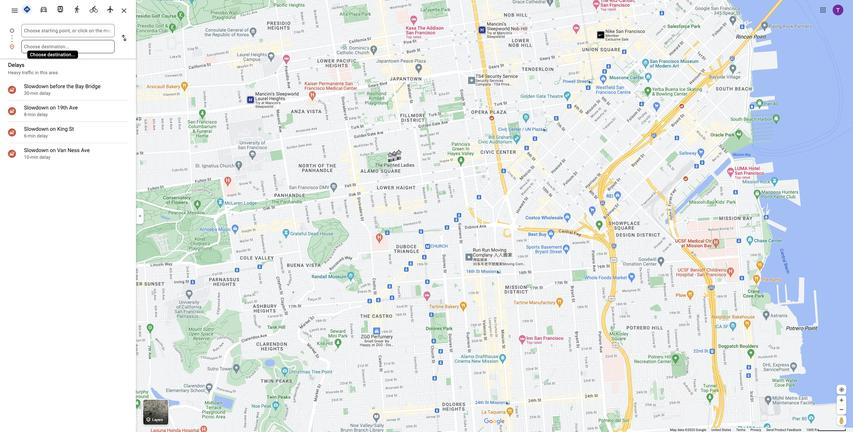 Task type: describe. For each thing, give the bounding box(es) containing it.
ft
[[815, 429, 817, 432]]

delay for van ness ave
[[39, 155, 50, 160]]

destination...
[[47, 52, 75, 57]]

none radio driving
[[37, 3, 51, 15]]

none radio cycling
[[87, 3, 101, 15]]

zoom out image
[[840, 408, 845, 413]]

bay bridge
[[75, 83, 101, 90]]

6-
[[24, 133, 28, 139]]

send product feedback button
[[767, 428, 802, 433]]

list inside google maps element
[[0, 24, 136, 53]]

slowdown on 19th ave 8-min delay
[[24, 105, 78, 117]]

terms button
[[737, 428, 746, 433]]

1000 ft
[[807, 429, 817, 432]]

zoom in image
[[840, 398, 845, 403]]

privacy button
[[751, 428, 762, 433]]

layers
[[152, 419, 163, 423]]

in
[[35, 70, 39, 75]]

1000 ft button
[[807, 429, 847, 432]]

min for slowdown on van ness ave
[[31, 155, 38, 160]]

before
[[50, 83, 65, 90]]

walking image
[[73, 5, 81, 13]]

2 list item from the top
[[0, 40, 136, 53]]

8-
[[24, 112, 28, 117]]

transit image
[[56, 5, 64, 13]]

slowdown on king st 6-min delay
[[24, 126, 74, 139]]

this
[[40, 70, 48, 75]]

Choose destination... field
[[24, 43, 112, 51]]

slowdown for slowdown before the bay bridge
[[24, 83, 49, 90]]

the
[[66, 83, 74, 90]]

slowdown for slowdown on 19th ave
[[24, 105, 49, 111]]

cycling image
[[90, 5, 98, 13]]

none field choose destination...
[[24, 40, 112, 53]]

none radio transit
[[53, 3, 67, 15]]

states
[[722, 429, 732, 432]]

delays
[[8, 62, 24, 69]]

on for van ness ave
[[50, 147, 56, 154]]

driving image
[[40, 5, 48, 13]]

google maps element
[[0, 0, 854, 433]]

min inside slowdown before the bay bridge 30-min delay
[[31, 91, 38, 96]]

united
[[712, 429, 721, 432]]

slowdown on van ness ave 10-min delay
[[24, 147, 90, 160]]

product
[[775, 429, 787, 432]]

slowdown for slowdown on van ness ave
[[24, 147, 49, 154]]

1 list item from the top
[[0, 24, 136, 45]]

flights image
[[106, 5, 114, 13]]

delays heavy traffic in this area
[[8, 62, 58, 75]]



Task type: vqa. For each thing, say whether or not it's contained in the screenshot.
the middle cty
no



Task type: locate. For each thing, give the bounding box(es) containing it.
on left king st at the left of the page
[[50, 126, 56, 132]]

min inside the slowdown on 19th ave 8-min delay
[[28, 112, 36, 117]]

slowdown inside the slowdown on 19th ave 8-min delay
[[24, 105, 49, 111]]

None radio
[[20, 3, 34, 15], [37, 3, 51, 15], [87, 3, 101, 15], [103, 3, 117, 15]]

None radio
[[53, 3, 67, 15], [70, 3, 84, 15]]

google
[[696, 429, 707, 432]]

reverse starting point and destination image
[[120, 34, 128, 42]]

van ness ave
[[57, 147, 90, 154]]

min for slowdown on king st
[[28, 133, 36, 139]]

min inside "slowdown on van ness ave 10-min delay"
[[31, 155, 38, 160]]

delay down before
[[39, 91, 50, 96]]

slowdown before the bay bridge 30-min delay
[[24, 83, 101, 96]]

on inside "slowdown on van ness ave 10-min delay"
[[50, 147, 56, 154]]

none radio walking
[[70, 3, 84, 15]]

1 none radio from the left
[[53, 3, 67, 15]]

1 vertical spatial none field
[[24, 40, 112, 53]]

delay right 8-
[[37, 112, 48, 117]]

slowdown for slowdown on king st
[[24, 126, 49, 132]]

send product feedback
[[767, 429, 802, 432]]

none field up choose destination... field
[[24, 24, 112, 37]]

1 vertical spatial on
[[50, 126, 56, 132]]

on
[[50, 105, 56, 111], [50, 126, 56, 132], [50, 147, 56, 154]]

map
[[670, 429, 677, 432]]

on for king st
[[50, 126, 56, 132]]

3 none radio from the left
[[87, 3, 101, 15]]

delay for king st
[[37, 133, 48, 139]]

data
[[678, 429, 684, 432]]

united states
[[712, 429, 732, 432]]

0 horizontal spatial none radio
[[53, 3, 67, 15]]

choose
[[30, 52, 46, 57]]

None field
[[24, 24, 112, 37], [24, 40, 112, 53]]

none radio right driving radio
[[53, 3, 67, 15]]

google account: tyler black  
(blacklashes1000@gmail.com) image
[[833, 5, 844, 15]]

on left 19th ave
[[50, 105, 56, 111]]

0 vertical spatial none field
[[24, 24, 112, 37]]

best travel modes image
[[23, 5, 31, 13]]

heavy
[[8, 70, 21, 75]]

2 none radio from the left
[[70, 3, 84, 15]]

privacy
[[751, 429, 762, 432]]

none radio left cycling radio
[[70, 3, 84, 15]]

king st
[[57, 126, 74, 132]]

list item down choose starting point, or click on the map... field
[[0, 40, 136, 53]]

min down in
[[31, 91, 38, 96]]

min
[[31, 91, 38, 96], [28, 112, 36, 117], [28, 133, 36, 139], [31, 155, 38, 160]]

slowdown inside slowdown before the bay bridge 30-min delay
[[24, 83, 49, 90]]

delay inside the slowdown on 19th ave 8-min delay
[[37, 112, 48, 117]]

Choose starting point, or click on the map... field
[[24, 27, 112, 35]]

choose destination...
[[30, 52, 75, 57]]

list item
[[0, 24, 136, 45], [0, 40, 136, 53]]

show street view coverage image
[[837, 416, 847, 426]]

delay inside "slowdown on van ness ave 10-min delay"
[[39, 155, 50, 160]]

slowdown up 8-
[[24, 105, 49, 111]]

2 slowdown from the top
[[24, 105, 49, 111]]

2 none field from the top
[[24, 40, 112, 53]]

none field choose starting point, or click on the map...
[[24, 24, 112, 37]]

min down slowdown on king st 6-min delay
[[31, 155, 38, 160]]

none radio right best travel modes radio
[[37, 3, 51, 15]]

collapse side panel image
[[136, 213, 144, 220]]

2 vertical spatial on
[[50, 147, 56, 154]]

united states button
[[712, 428, 732, 433]]

on inside the slowdown on 19th ave 8-min delay
[[50, 105, 56, 111]]

footer inside google maps element
[[670, 428, 807, 433]]

delay inside slowdown on king st 6-min delay
[[37, 133, 48, 139]]

delay
[[39, 91, 50, 96], [37, 112, 48, 117], [37, 133, 48, 139], [39, 155, 50, 160]]

on inside slowdown on king st 6-min delay
[[50, 126, 56, 132]]

min for slowdown on 19th ave
[[28, 112, 36, 117]]

delay right 6- at top left
[[37, 133, 48, 139]]

none radio flights
[[103, 3, 117, 15]]

1 none field from the top
[[24, 24, 112, 37]]

delay for 19th ave
[[37, 112, 48, 117]]

none radio right walking option
[[87, 3, 101, 15]]

3 on from the top
[[50, 147, 56, 154]]

traffic
[[22, 70, 34, 75]]

map data ©2023 google
[[670, 429, 707, 432]]

area
[[49, 70, 58, 75]]

slowdown
[[24, 83, 49, 90], [24, 105, 49, 111], [24, 126, 49, 132], [24, 147, 49, 154]]

slowdown up 10-
[[24, 147, 49, 154]]

terms
[[737, 429, 746, 432]]

2 on from the top
[[50, 126, 56, 132]]

footer
[[670, 428, 807, 433]]

1 horizontal spatial none radio
[[70, 3, 84, 15]]

4 none radio from the left
[[103, 3, 117, 15]]

on down slowdown on king st 6-min delay
[[50, 147, 56, 154]]

directions main content
[[0, 0, 136, 433]]

30-
[[24, 91, 31, 96]]

1000
[[807, 429, 814, 432]]

slowdown up the 30-
[[24, 83, 49, 90]]

min down the 30-
[[28, 112, 36, 117]]

slowdown inside "slowdown on van ness ave 10-min delay"
[[24, 147, 49, 154]]

©2023
[[685, 429, 695, 432]]

show your location image
[[839, 387, 845, 393]]

3 slowdown from the top
[[24, 126, 49, 132]]

on for 19th ave
[[50, 105, 56, 111]]

10-
[[24, 155, 31, 160]]

none field down choose starting point, or click on the map... field
[[24, 40, 112, 53]]

feedback
[[787, 429, 802, 432]]

0 vertical spatial on
[[50, 105, 56, 111]]

slowdown inside slowdown on king st 6-min delay
[[24, 126, 49, 132]]

close directions image
[[120, 7, 128, 15]]

min inside slowdown on king st 6-min delay
[[28, 133, 36, 139]]

2 none radio from the left
[[37, 3, 51, 15]]

delay inside slowdown before the bay bridge 30-min delay
[[39, 91, 50, 96]]

slowdown up 6- at top left
[[24, 126, 49, 132]]

footer containing map data ©2023 google
[[670, 428, 807, 433]]

none radio left close directions "image" in the top of the page
[[103, 3, 117, 15]]

none radio best travel modes
[[20, 3, 34, 15]]

4 slowdown from the top
[[24, 147, 49, 154]]

min up 10-
[[28, 133, 36, 139]]

list item up destination... on the top of page
[[0, 24, 136, 45]]

list
[[0, 24, 136, 53]]

1 none radio from the left
[[20, 3, 34, 15]]

1 on from the top
[[50, 105, 56, 111]]

none radio left driving radio
[[20, 3, 34, 15]]

1 slowdown from the top
[[24, 83, 49, 90]]

send
[[767, 429, 774, 432]]

19th ave
[[57, 105, 78, 111]]

delay right 10-
[[39, 155, 50, 160]]



